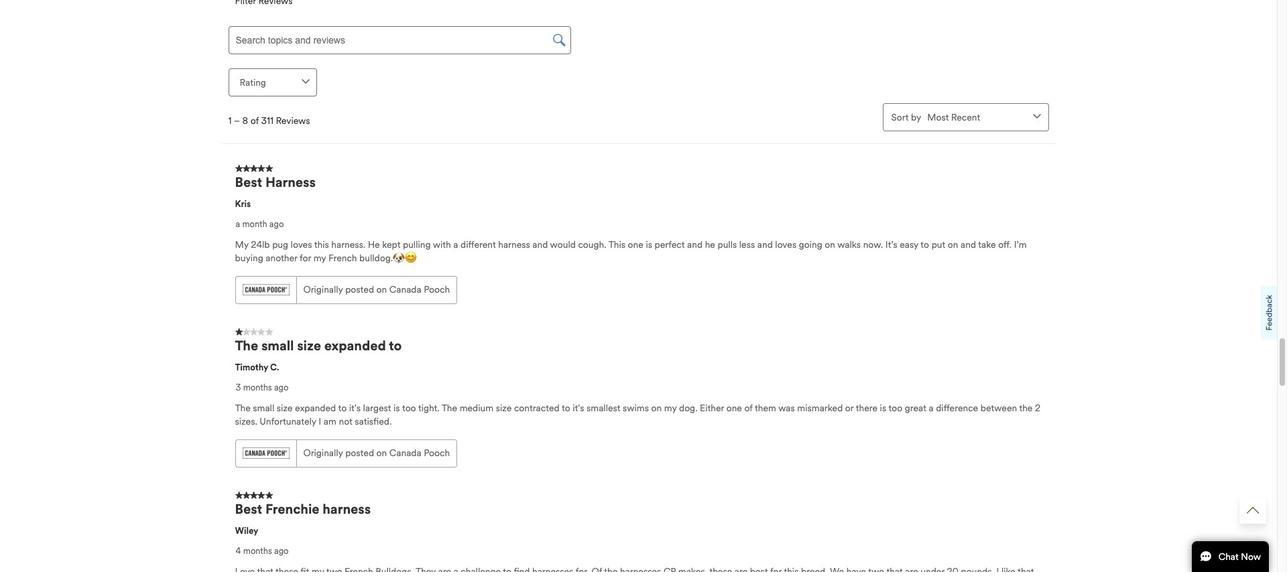 Task type: vqa. For each thing, say whether or not it's contained in the screenshot.
a inside the My 24lb pug loves this harness. He kept pulling with a different harness and would cough. This one is perfect and he pulls less and loves going on walks now. It's easy to put on and take off. I'm buying another for my French bulldog.🐶😊
yes



Task type: locate. For each thing, give the bounding box(es) containing it.
1 vertical spatial months
[[243, 546, 272, 557]]

harness right frenchie
[[323, 501, 371, 518]]

0 vertical spatial months
[[243, 383, 272, 393]]

and
[[533, 239, 548, 250], [687, 239, 703, 250], [757, 239, 773, 250], [961, 239, 976, 250]]

small for the small size expanded to it's largest is too tight. the medium size contracted to it's smallest swims on my dog. either one of them was mismarked or there is too great a difference between the 2 sizes. unfortunately i am not satisfied.
[[253, 403, 274, 414]]

0 vertical spatial a
[[236, 219, 240, 230]]

1 vertical spatial originally posted on canada pooch
[[303, 448, 450, 459]]

loves left going
[[775, 239, 797, 250]]

2 loves from the left
[[775, 239, 797, 250]]

1 best from the top
[[235, 174, 262, 191]]

0 vertical spatial small
[[261, 338, 294, 354]]

and left take
[[961, 239, 976, 250]]

1 vertical spatial posted
[[345, 448, 374, 459]]

harness
[[265, 174, 316, 191]]

posted down satisfied.
[[345, 448, 374, 459]]

scroll to top image
[[1247, 505, 1259, 517]]

one right this
[[628, 239, 643, 250]]

0 horizontal spatial too
[[402, 403, 416, 414]]

small up 3 months ago
[[261, 338, 294, 354]]

pooch
[[424, 284, 450, 295], [424, 448, 450, 459]]

and right less
[[757, 239, 773, 250]]

pooch down with
[[424, 284, 450, 295]]

is right largest
[[394, 403, 400, 414]]

originally down i
[[303, 448, 343, 459]]

1 horizontal spatial loves
[[775, 239, 797, 250]]

loves
[[291, 239, 312, 250], [775, 239, 797, 250]]

posted down french
[[345, 284, 374, 295]]

a
[[236, 219, 240, 230], [453, 239, 458, 250], [929, 403, 934, 414]]

pooch for best harness
[[424, 284, 450, 295]]

2 pooch from the top
[[424, 448, 450, 459]]

months
[[243, 383, 272, 393], [243, 546, 272, 557]]

to right contracted
[[562, 403, 570, 414]]

originally for small
[[303, 448, 343, 459]]

1 and from the left
[[533, 239, 548, 250]]

1 vertical spatial best
[[235, 501, 262, 518]]

of
[[251, 116, 259, 127], [744, 403, 753, 414]]

is left perfect
[[646, 239, 652, 250]]

0 vertical spatial originally
[[303, 284, 343, 295]]

1 posted from the top
[[345, 284, 374, 295]]

3 and from the left
[[757, 239, 773, 250]]

a right great
[[929, 403, 934, 414]]

canada down bulldog.🐶😊
[[389, 284, 421, 295]]

sizes.
[[235, 416, 257, 427]]

of left the them at the bottom of page
[[744, 403, 753, 414]]

on
[[825, 239, 835, 250], [948, 239, 958, 250], [377, 284, 387, 295], [651, 403, 662, 414], [377, 448, 387, 459]]

best up 4
[[235, 501, 262, 518]]

1 horizontal spatial is
[[646, 239, 652, 250]]

1 vertical spatial canada
[[389, 448, 421, 459]]

1 vertical spatial ago
[[274, 383, 289, 393]]

reviews
[[276, 116, 310, 127]]

2 canada from the top
[[389, 448, 421, 459]]

am
[[324, 416, 336, 427]]

too left the tight.
[[402, 403, 416, 414]]

1 vertical spatial small
[[253, 403, 274, 414]]

1 horizontal spatial one
[[726, 403, 742, 414]]

to
[[921, 239, 929, 250], [389, 338, 402, 354], [338, 403, 347, 414], [562, 403, 570, 414]]

the right the tight.
[[442, 403, 457, 414]]

2 vertical spatial ago
[[274, 546, 289, 557]]

2 originally from the top
[[303, 448, 343, 459]]

best
[[235, 174, 262, 191], [235, 501, 262, 518]]

going
[[799, 239, 822, 250]]

1 horizontal spatial my
[[664, 403, 677, 414]]

canada for the small size expanded to
[[389, 448, 421, 459]]

2 best from the top
[[235, 501, 262, 518]]

not
[[339, 416, 352, 427]]

0 vertical spatial best
[[235, 174, 262, 191]]

1 originally posted on canada pooch from the top
[[303, 284, 450, 295]]

canada for best harness
[[389, 284, 421, 295]]

1 months from the top
[[243, 383, 272, 393]]

small inside the small size expanded to it's largest is too tight. the medium size contracted to it's smallest swims on my dog. either one of them was mismarked or there is too great a difference between the 2 sizes. unfortunately i am not satisfied.
[[253, 403, 274, 414]]

expanded up largest
[[324, 338, 386, 354]]

my
[[314, 252, 326, 264], [664, 403, 677, 414]]

–
[[234, 116, 240, 127]]

cough.
[[578, 239, 606, 250]]

originally posted on canada pooch
[[303, 284, 450, 295], [303, 448, 450, 459]]

expanded for the small size expanded to it's largest is too tight. the medium size contracted to it's smallest swims on my dog. either one of them was mismarked or there is too great a difference between the 2 sizes. unfortunately i am not satisfied.
[[295, 403, 336, 414]]

0 vertical spatial one
[[628, 239, 643, 250]]

it's
[[349, 403, 361, 414], [573, 403, 584, 414]]

kept
[[382, 239, 401, 250]]

difference
[[936, 403, 978, 414]]

1 loves from the left
[[291, 239, 312, 250]]

1 vertical spatial harness
[[323, 501, 371, 518]]

1 horizontal spatial size
[[297, 338, 321, 354]]

0 vertical spatial expanded
[[324, 338, 386, 354]]

ago for harness
[[269, 219, 284, 230]]

1 vertical spatial pooch
[[424, 448, 450, 459]]

canada
[[389, 284, 421, 295], [389, 448, 421, 459]]

originally posted on canada pooch down satisfied.
[[303, 448, 450, 459]]

3
[[236, 383, 241, 393]]

0 horizontal spatial it's
[[349, 403, 361, 414]]

and left would
[[533, 239, 548, 250]]

my 24lb pug loves this harness. he kept pulling with a different harness and would cough. this one is perfect and he pulls less and loves going on walks now. it's easy to put on and take off. i'm buying another for my french bulldog.🐶😊
[[235, 239, 1027, 264]]

ago
[[269, 219, 284, 230], [274, 383, 289, 393], [274, 546, 289, 557]]

on inside the small size expanded to it's largest is too tight. the medium size contracted to it's smallest swims on my dog. either one of them was mismarked or there is too great a difference between the 2 sizes. unfortunately i am not satisfied.
[[651, 403, 662, 414]]

1 pooch from the top
[[424, 284, 450, 295]]

and left he
[[687, 239, 703, 250]]

311
[[261, 116, 273, 127]]

0 vertical spatial canada
[[389, 284, 421, 295]]

size for the small size expanded to
[[297, 338, 321, 354]]

posted
[[345, 284, 374, 295], [345, 448, 374, 459]]

one right either
[[726, 403, 742, 414]]

expanded
[[324, 338, 386, 354], [295, 403, 336, 414]]

1 horizontal spatial a
[[453, 239, 458, 250]]

ago up unfortunately
[[274, 383, 289, 393]]

a left month
[[236, 219, 240, 230]]

it's left "smallest"
[[573, 403, 584, 414]]

1 horizontal spatial of
[[744, 403, 753, 414]]

different
[[461, 239, 496, 250]]

1 horizontal spatial harness
[[498, 239, 530, 250]]

0 vertical spatial posted
[[345, 284, 374, 295]]

harness
[[498, 239, 530, 250], [323, 501, 371, 518]]

0 horizontal spatial of
[[251, 116, 259, 127]]

it's up not
[[349, 403, 361, 414]]

0 horizontal spatial loves
[[291, 239, 312, 250]]

expanded up i
[[295, 403, 336, 414]]

0 horizontal spatial a
[[236, 219, 240, 230]]

pooch for the small size expanded to
[[424, 448, 450, 459]]

2 vertical spatial a
[[929, 403, 934, 414]]

perfect
[[655, 239, 685, 250]]

2 posted from the top
[[345, 448, 374, 459]]

1 canada from the top
[[389, 284, 421, 295]]

my down this
[[314, 252, 326, 264]]

to left put on the right
[[921, 239, 929, 250]]

1 vertical spatial of
[[744, 403, 753, 414]]

tight.
[[418, 403, 440, 414]]

months right 4
[[243, 546, 272, 557]]

1 too from the left
[[402, 403, 416, 414]]

0 vertical spatial originally posted on canada pooch
[[303, 284, 450, 295]]

expanded inside the small size expanded to it's largest is too tight. the medium size contracted to it's smallest swims on my dog. either one of them was mismarked or there is too great a difference between the 2 sizes. unfortunately i am not satisfied.
[[295, 403, 336, 414]]

posted for the small size expanded to
[[345, 448, 374, 459]]

pulling
[[403, 239, 431, 250]]

too left great
[[889, 403, 902, 414]]

is inside my 24lb pug loves this harness. he kept pulling with a different harness and would cough. this one is perfect and he pulls less and loves going on walks now. it's easy to put on and take off. i'm buying another for my french bulldog.🐶😊
[[646, 239, 652, 250]]

0 horizontal spatial my
[[314, 252, 326, 264]]

1 vertical spatial expanded
[[295, 403, 336, 414]]

i
[[319, 416, 321, 427]]

between
[[981, 403, 1017, 414]]

1 horizontal spatial too
[[889, 403, 902, 414]]

walks
[[837, 239, 861, 250]]

originally posted on canada pooch for the small size expanded to
[[303, 448, 450, 459]]

2 originally posted on canada pooch from the top
[[303, 448, 450, 459]]

originally down for
[[303, 284, 343, 295]]

or
[[845, 403, 854, 414]]

of right 8
[[251, 116, 259, 127]]

on down bulldog.🐶😊
[[377, 284, 387, 295]]

months right 3
[[243, 383, 272, 393]]

1 originally from the top
[[303, 284, 343, 295]]

1 vertical spatial my
[[664, 403, 677, 414]]

2 months from the top
[[243, 546, 272, 557]]

3 months ago
[[236, 383, 289, 393]]

too
[[402, 403, 416, 414], [889, 403, 902, 414]]

ago right 4
[[274, 546, 289, 557]]

1 vertical spatial one
[[726, 403, 742, 414]]

2 and from the left
[[687, 239, 703, 250]]

dog.
[[679, 403, 698, 414]]

2 horizontal spatial a
[[929, 403, 934, 414]]

there
[[856, 403, 878, 414]]

0 horizontal spatial size
[[277, 403, 293, 414]]

a month ago
[[236, 219, 284, 230]]

posted for best harness
[[345, 284, 374, 295]]

0 horizontal spatial one
[[628, 239, 643, 250]]

swims
[[623, 403, 649, 414]]

originally
[[303, 284, 343, 295], [303, 448, 343, 459]]

unfortunately
[[260, 416, 316, 427]]

1 vertical spatial a
[[453, 239, 458, 250]]

month
[[242, 219, 267, 230]]

take
[[978, 239, 996, 250]]

bulldog.🐶😊
[[359, 252, 417, 264]]

best left harness
[[235, 174, 262, 191]]

off.
[[998, 239, 1012, 250]]

on right 'swims' on the bottom of the page
[[651, 403, 662, 414]]

ago up pug
[[269, 219, 284, 230]]

0 vertical spatial of
[[251, 116, 259, 127]]

is
[[646, 239, 652, 250], [394, 403, 400, 414], [880, 403, 886, 414]]

size
[[297, 338, 321, 354], [277, 403, 293, 414], [496, 403, 512, 414]]

the up sizes.
[[235, 403, 251, 414]]

None search field
[[228, 26, 571, 55]]

1 it's from the left
[[349, 403, 361, 414]]

1 horizontal spatial it's
[[573, 403, 584, 414]]

one
[[628, 239, 643, 250], [726, 403, 742, 414]]

loves up for
[[291, 239, 312, 250]]

0 vertical spatial pooch
[[424, 284, 450, 295]]

my
[[235, 239, 248, 250]]

ago for small
[[274, 383, 289, 393]]

best harness
[[235, 174, 316, 191]]

originally for harness
[[303, 284, 343, 295]]

small
[[261, 338, 294, 354], [253, 403, 274, 414]]

a right with
[[453, 239, 458, 250]]

my left dog.
[[664, 403, 677, 414]]

another
[[266, 252, 297, 264]]

the up 3
[[235, 338, 258, 354]]

0 vertical spatial ago
[[269, 219, 284, 230]]

0 vertical spatial harness
[[498, 239, 530, 250]]

originally posted on canada pooch down bulldog.🐶😊
[[303, 284, 450, 295]]

this
[[609, 239, 626, 250]]

harness right different
[[498, 239, 530, 250]]

canada down satisfied.
[[389, 448, 421, 459]]

pooch down the tight.
[[424, 448, 450, 459]]

small down 3 months ago
[[253, 403, 274, 414]]

this
[[314, 239, 329, 250]]

best frenchie harness
[[235, 501, 371, 518]]

is right the there
[[880, 403, 886, 414]]

the
[[235, 338, 258, 354], [235, 403, 251, 414], [442, 403, 457, 414]]

with
[[433, 239, 451, 250]]

0 vertical spatial my
[[314, 252, 326, 264]]

1 vertical spatial originally
[[303, 448, 343, 459]]

great
[[905, 403, 926, 414]]



Task type: describe. For each thing, give the bounding box(es) containing it.
4 months ago
[[236, 546, 289, 557]]

small for the small size expanded to
[[261, 338, 294, 354]]

months for the
[[243, 383, 272, 393]]

he
[[368, 239, 380, 250]]

a inside the small size expanded to it's largest is too tight. the medium size contracted to it's smallest swims on my dog. either one of them was mismarked or there is too great a difference between the 2 sizes. unfortunately i am not satisfied.
[[929, 403, 934, 414]]

harness.
[[331, 239, 366, 250]]

styled arrow button link
[[1240, 497, 1266, 524]]

medium
[[460, 403, 493, 414]]

smallest
[[587, 403, 620, 414]]

2 horizontal spatial size
[[496, 403, 512, 414]]

best for best frenchie harness
[[235, 501, 262, 518]]

0 horizontal spatial harness
[[323, 501, 371, 518]]

would
[[550, 239, 576, 250]]

one inside the small size expanded to it's largest is too tight. the medium size contracted to it's smallest swims on my dog. either one of them was mismarked or there is too great a difference between the 2 sizes. unfortunately i am not satisfied.
[[726, 403, 742, 414]]

french
[[328, 252, 357, 264]]

originally posted on canada pooch for best harness
[[303, 284, 450, 295]]

harness inside my 24lb pug loves this harness. he kept pulling with a different harness and would cough. this one is perfect and he pulls less and loves going on walks now. it's easy to put on and take off. i'm buying another for my french bulldog.🐶😊
[[498, 239, 530, 250]]

8
[[242, 116, 248, 127]]

reviews region
[[222, 157, 1058, 573]]

months for best
[[243, 546, 272, 557]]

on down satisfied.
[[377, 448, 387, 459]]

the for the small size expanded to it's largest is too tight. the medium size contracted to it's smallest swims on my dog. either one of them was mismarked or there is too great a difference between the 2 sizes. unfortunately i am not satisfied.
[[235, 403, 251, 414]]

for
[[300, 252, 311, 264]]

the small size expanded to it's largest is too tight. the medium size contracted to it's smallest swims on my dog. either one of them was mismarked or there is too great a difference between the 2 sizes. unfortunately i am not satisfied.
[[235, 403, 1041, 427]]

less
[[739, 239, 755, 250]]

1
[[228, 116, 232, 127]]

24lb
[[251, 239, 270, 250]]

was
[[778, 403, 795, 414]]

of inside the small size expanded to it's largest is too tight. the medium size contracted to it's smallest swims on my dog. either one of them was mismarked or there is too great a difference between the 2 sizes. unfortunately i am not satisfied.
[[744, 403, 753, 414]]

one inside my 24lb pug loves this harness. he kept pulling with a different harness and would cough. this one is perfect and he pulls less and loves going on walks now. it's easy to put on and take off. i'm buying another for my french bulldog.🐶😊
[[628, 239, 643, 250]]

them
[[755, 403, 776, 414]]

mismarked
[[797, 403, 843, 414]]

the for the small size expanded to
[[235, 338, 258, 354]]

contracted
[[514, 403, 560, 414]]

Search topics and reviews text field
[[228, 26, 571, 55]]

2 it's from the left
[[573, 403, 584, 414]]

i'm
[[1014, 239, 1027, 250]]

my inside my 24lb pug loves this harness. he kept pulling with a different harness and would cough. this one is perfect and he pulls less and loves going on walks now. it's easy to put on and take off. i'm buying another for my french bulldog.🐶😊
[[314, 252, 326, 264]]

to up largest
[[389, 338, 402, 354]]

my inside the small size expanded to it's largest is too tight. the medium size contracted to it's smallest swims on my dog. either one of them was mismarked or there is too great a difference between the 2 sizes. unfortunately i am not satisfied.
[[664, 403, 677, 414]]

put
[[932, 239, 945, 250]]

the small size expanded to
[[235, 338, 402, 354]]

largest
[[363, 403, 391, 414]]

to inside my 24lb pug loves this harness. he kept pulling with a different harness and would cough. this one is perfect and he pulls less and loves going on walks now. it's easy to put on and take off. i'm buying another for my french bulldog.🐶😊
[[921, 239, 929, 250]]

size for the small size expanded to it's largest is too tight. the medium size contracted to it's smallest swims on my dog. either one of them was mismarked or there is too great a difference between the 2 sizes. unfortunately i am not satisfied.
[[277, 403, 293, 414]]

2
[[1035, 403, 1041, 414]]

he
[[705, 239, 715, 250]]

it's
[[886, 239, 898, 250]]

pug
[[272, 239, 288, 250]]

pulls
[[718, 239, 737, 250]]

easy
[[900, 239, 918, 250]]

to up not
[[338, 403, 347, 414]]

4
[[236, 546, 241, 557]]

the
[[1019, 403, 1033, 414]]

a inside my 24lb pug loves this harness. he kept pulling with a different harness and would cough. this one is perfect and he pulls less and loves going on walks now. it's easy to put on and take off. i'm buying another for my french bulldog.🐶😊
[[453, 239, 458, 250]]

either
[[700, 403, 724, 414]]

on right put on the right
[[948, 239, 958, 250]]

0 horizontal spatial is
[[394, 403, 400, 414]]

1 – 8 of 311 reviews
[[228, 116, 310, 127]]

2 horizontal spatial is
[[880, 403, 886, 414]]

best for best harness
[[235, 174, 262, 191]]

expanded for the small size expanded to
[[324, 338, 386, 354]]

satisfied.
[[355, 416, 392, 427]]

2 too from the left
[[889, 403, 902, 414]]

frenchie
[[265, 501, 319, 518]]

buying
[[235, 252, 263, 264]]

on left walks
[[825, 239, 835, 250]]

4 and from the left
[[961, 239, 976, 250]]

now.
[[863, 239, 883, 250]]

ago for frenchie
[[274, 546, 289, 557]]



